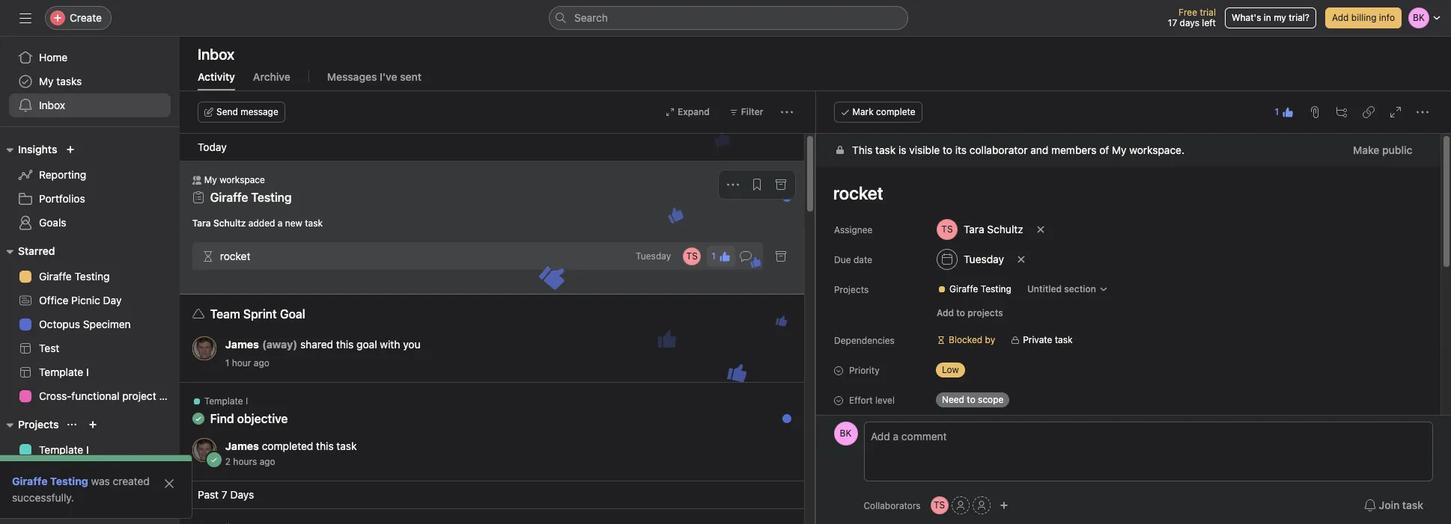 Task type: locate. For each thing, give the bounding box(es) containing it.
my inside my tasks link
[[39, 75, 54, 88]]

1 horizontal spatial projects
[[834, 285, 868, 296]]

1 horizontal spatial tuesday
[[963, 253, 1004, 266]]

tara up tuesday dropdown button
[[963, 223, 984, 236]]

0 vertical spatial archive notification image
[[775, 250, 787, 262]]

1 inside rocket dialog
[[1275, 106, 1279, 118]]

this left goal
[[336, 338, 354, 351]]

1 james from the top
[[225, 338, 259, 351]]

cross-functional project plan inside 'projects' element
[[39, 468, 180, 481]]

task right private
[[1054, 335, 1072, 346]]

2 ja from the top
[[199, 445, 209, 456]]

1 vertical spatial functional
[[71, 468, 119, 481]]

close image
[[163, 478, 175, 490]]

0 horizontal spatial schultz
[[213, 218, 246, 229]]

projects left show options, current sort, top image
[[18, 419, 59, 431]]

0 vertical spatial template i
[[39, 366, 89, 379]]

ts right tuesday button
[[686, 250, 698, 262]]

2 ja button from the top
[[192, 439, 216, 463]]

1 vertical spatial archive notification image
[[775, 312, 787, 324]]

schultz up clear due date image
[[987, 223, 1023, 236]]

day
[[103, 294, 122, 307]]

(away)
[[262, 338, 297, 351]]

1 left 0 comments image
[[711, 250, 716, 262]]

template i up find objective
[[204, 396, 248, 407]]

1 vertical spatial my
[[1112, 144, 1126, 156]]

1 horizontal spatial add
[[1332, 12, 1349, 23]]

ts button right tuesday button
[[683, 247, 701, 265]]

0 vertical spatial james
[[225, 338, 259, 351]]

archive link
[[253, 70, 290, 91]]

2 project from the top
[[122, 468, 156, 481]]

my tasks
[[39, 75, 82, 88]]

add to bookmarks image
[[751, 179, 763, 191]]

2 cross- from the top
[[39, 468, 71, 481]]

testing inside "starred" element
[[75, 270, 110, 283]]

0 vertical spatial to
[[942, 144, 952, 156]]

make public
[[1353, 144, 1412, 156]]

copy task link image
[[1363, 106, 1375, 118]]

james link up hours
[[225, 440, 259, 453]]

archive notifications image
[[775, 401, 787, 413]]

to inside "popup button"
[[967, 395, 975, 406]]

functional down new project or portfolio image
[[71, 468, 119, 481]]

tara up dependencies icon
[[192, 218, 211, 229]]

0 vertical spatial inbox
[[198, 46, 234, 63]]

activity
[[198, 70, 235, 83]]

0 vertical spatial 1
[[1275, 106, 1279, 118]]

2 vertical spatial i
[[86, 444, 89, 457]]

to left projects on the right bottom of page
[[956, 308, 965, 319]]

testing up office picnic day link
[[75, 270, 110, 283]]

inbox inside global element
[[39, 99, 65, 112]]

template up find objective
[[204, 396, 243, 407]]

1 horizontal spatial 1
[[711, 250, 716, 262]]

0 vertical spatial ago
[[254, 358, 269, 369]]

1 horizontal spatial schultz
[[987, 223, 1023, 236]]

add inside button
[[936, 308, 954, 319]]

james up hours
[[225, 440, 259, 453]]

1 for rightmost 1 button
[[1275, 106, 1279, 118]]

cross-functional project plan link
[[9, 385, 180, 409], [9, 463, 180, 487]]

7 days
[[222, 489, 254, 502]]

0 vertical spatial 1 button
[[1270, 102, 1298, 123]]

ts inside rocket dialog
[[934, 500, 945, 511]]

0 vertical spatial project
[[122, 390, 156, 403]]

0 vertical spatial add
[[1332, 12, 1349, 23]]

test link
[[9, 337, 171, 361]]

schultz for tara schultz added a new task
[[213, 218, 246, 229]]

0 vertical spatial i
[[86, 366, 89, 379]]

task right completed
[[337, 440, 357, 453]]

tara for tara schultz added a new task
[[192, 218, 211, 229]]

cross-functional project plan
[[39, 390, 180, 403], [39, 468, 180, 481]]

cross-functional project plan link up invite on the bottom of page
[[9, 463, 180, 487]]

0 vertical spatial functional
[[71, 390, 119, 403]]

add billing info
[[1332, 12, 1395, 23]]

tuesday
[[636, 251, 671, 262], [963, 253, 1004, 266]]

1 horizontal spatial this
[[336, 338, 354, 351]]

join task
[[1379, 499, 1423, 512]]

tara for tara schultz
[[963, 223, 984, 236]]

2 vertical spatial 1
[[225, 358, 229, 369]]

2 james from the top
[[225, 440, 259, 453]]

0 horizontal spatial ts
[[686, 250, 698, 262]]

1 plan from the top
[[159, 390, 180, 403]]

2 horizontal spatial 1
[[1275, 106, 1279, 118]]

clear due date image
[[1016, 255, 1025, 264]]

1 ja button from the top
[[192, 337, 216, 361]]

1 vertical spatial template i
[[204, 396, 248, 407]]

1 template i link from the top
[[9, 361, 171, 385]]

2 plan from the top
[[159, 468, 180, 481]]

0 horizontal spatial tara
[[192, 218, 211, 229]]

schultz inside tara schultz dropdown button
[[987, 223, 1023, 236]]

0 horizontal spatial this
[[316, 440, 334, 453]]

tara
[[192, 218, 211, 229], [963, 223, 984, 236]]

i down test link
[[86, 366, 89, 379]]

days
[[1180, 17, 1200, 28]]

test
[[39, 342, 59, 355]]

james link
[[225, 338, 259, 351], [225, 440, 259, 453]]

1 vertical spatial ja button
[[192, 439, 216, 463]]

main content containing this task is visible to its collaborator and members of my workspace.
[[816, 134, 1440, 525]]

cross-functional project plan link inside 'projects' element
[[9, 463, 180, 487]]

1 vertical spatial ts
[[934, 500, 945, 511]]

blocked by button
[[930, 330, 1002, 351]]

cross-functional project plan link up new project or portfolio image
[[9, 385, 180, 409]]

0 vertical spatial template i link
[[9, 361, 171, 385]]

need to scope
[[942, 395, 1003, 406]]

1 vertical spatial template i link
[[9, 439, 171, 463]]

inbox up activity
[[198, 46, 234, 63]]

add inside button
[[1332, 12, 1349, 23]]

1 vertical spatial inbox
[[39, 99, 65, 112]]

ja button left hour
[[192, 337, 216, 361]]

0 vertical spatial this
[[336, 338, 354, 351]]

my left tasks
[[39, 75, 54, 88]]

template i link down new project or portfolio image
[[9, 439, 171, 463]]

to inside button
[[956, 308, 965, 319]]

giraffe testing up projects on the right bottom of page
[[949, 284, 1011, 295]]

template i inside "starred" element
[[39, 366, 89, 379]]

1 vertical spatial cross-functional project plan link
[[9, 463, 180, 487]]

effort
[[849, 395, 872, 407]]

template i link
[[9, 361, 171, 385], [9, 439, 171, 463]]

2 cross-functional project plan link from the top
[[9, 463, 180, 487]]

0 horizontal spatial 1
[[225, 358, 229, 369]]

giraffe testing link down the workspace
[[210, 191, 292, 204]]

1 vertical spatial ts button
[[930, 497, 948, 515]]

1 project from the top
[[122, 390, 156, 403]]

1 functional from the top
[[71, 390, 119, 403]]

ja
[[199, 343, 209, 354], [199, 445, 209, 456]]

2 vertical spatial my
[[204, 174, 217, 186]]

in
[[1264, 12, 1271, 23]]

more actions image
[[781, 106, 793, 118]]

rocket dialog
[[816, 91, 1451, 525]]

template i down test
[[39, 366, 89, 379]]

my workspace
[[204, 174, 265, 186]]

1 button
[[1270, 102, 1298, 123], [707, 246, 735, 267]]

james inside james (away) shared this goal with you 1 hour ago
[[225, 338, 259, 351]]

2 horizontal spatial to
[[967, 395, 975, 406]]

testing up projects on the right bottom of page
[[980, 284, 1011, 295]]

level
[[875, 395, 894, 407]]

project down test link
[[122, 390, 156, 403]]

starred element
[[0, 238, 180, 412]]

2 horizontal spatial my
[[1112, 144, 1126, 156]]

ago right hour
[[254, 358, 269, 369]]

testing
[[251, 191, 292, 204], [75, 270, 110, 283], [980, 284, 1011, 295], [50, 475, 88, 488]]

dependencies image
[[202, 250, 214, 262]]

ja button
[[192, 337, 216, 361], [192, 439, 216, 463]]

giraffe up the office
[[39, 270, 72, 283]]

0 vertical spatial projects
[[834, 285, 868, 296]]

0 vertical spatial ja
[[199, 343, 209, 354]]

0 horizontal spatial add
[[936, 308, 954, 319]]

i inside "starred" element
[[86, 366, 89, 379]]

trial
[[1200, 7, 1216, 18]]

ago
[[254, 358, 269, 369], [260, 457, 275, 468]]

my
[[39, 75, 54, 88], [1112, 144, 1126, 156], [204, 174, 217, 186]]

full screen image
[[1390, 106, 1402, 118]]

goals link
[[9, 211, 171, 235]]

need to scope button
[[930, 390, 1030, 411]]

template i down show options, current sort, top image
[[39, 444, 89, 457]]

public
[[1382, 144, 1412, 156]]

new image
[[66, 145, 75, 154]]

1 vertical spatial 1
[[711, 250, 716, 262]]

cross- inside "starred" element
[[39, 390, 71, 403]]

ago right hours
[[260, 457, 275, 468]]

add subtask image
[[1336, 106, 1348, 118]]

add for add to projects
[[936, 308, 954, 319]]

2 vertical spatial template i
[[39, 444, 89, 457]]

0 vertical spatial ts button
[[683, 247, 701, 265]]

my inside rocket dialog
[[1112, 144, 1126, 156]]

giraffe testing link up picnic
[[9, 265, 171, 289]]

more actions image
[[727, 179, 739, 191]]

low
[[942, 365, 959, 376]]

1 vertical spatial add
[[936, 308, 954, 319]]

my right of
[[1112, 144, 1126, 156]]

0 vertical spatial james link
[[225, 338, 259, 351]]

james for (away)
[[225, 338, 259, 351]]

archive
[[253, 70, 290, 83]]

1 horizontal spatial my
[[204, 174, 217, 186]]

archive notification image
[[775, 250, 787, 262], [775, 312, 787, 324]]

0 horizontal spatial 1 button
[[707, 246, 735, 267]]

0 horizontal spatial tuesday
[[636, 251, 671, 262]]

ja button left the 2
[[192, 439, 216, 463]]

add left billing
[[1332, 12, 1349, 23]]

1 cross-functional project plan from the top
[[39, 390, 180, 403]]

james (away) shared this goal with you 1 hour ago
[[225, 338, 420, 369]]

what's in my trial?
[[1232, 12, 1310, 23]]

2 vertical spatial template
[[39, 444, 83, 457]]

0 vertical spatial plan
[[159, 390, 180, 403]]

i down new project or portfolio image
[[86, 444, 89, 457]]

giraffe inside main content
[[949, 284, 978, 295]]

1 vertical spatial ago
[[260, 457, 275, 468]]

starred
[[18, 245, 55, 258]]

1 vertical spatial ja
[[199, 445, 209, 456]]

successfully.
[[12, 492, 74, 505]]

my for my tasks
[[39, 75, 54, 88]]

james up hour
[[225, 338, 259, 351]]

template i for 1st template i link from the bottom of the page
[[39, 444, 89, 457]]

1 vertical spatial project
[[122, 468, 156, 481]]

1 left attachments: add a file to this task, rocket icon
[[1275, 106, 1279, 118]]

1 vertical spatial 1 button
[[707, 246, 735, 267]]

projects inside dropdown button
[[18, 419, 59, 431]]

this
[[336, 338, 354, 351], [316, 440, 334, 453]]

0 horizontal spatial inbox
[[39, 99, 65, 112]]

insights button
[[0, 141, 57, 159]]

james link up hour
[[225, 338, 259, 351]]

0 horizontal spatial projects
[[18, 419, 59, 431]]

cross- up show options, current sort, top image
[[39, 390, 71, 403]]

giraffe testing up office picnic day at the left
[[39, 270, 110, 283]]

giraffe testing link up the add to projects
[[931, 282, 1017, 297]]

this right completed
[[316, 440, 334, 453]]

2 cross-functional project plan from the top
[[39, 468, 180, 481]]

2 functional from the top
[[71, 468, 119, 481]]

2
[[225, 457, 231, 468]]

1 left hour
[[225, 358, 229, 369]]

task inside james completed this task 2 hours ago
[[337, 440, 357, 453]]

1 vertical spatial projects
[[18, 419, 59, 431]]

1 button left attachments: add a file to this task, rocket icon
[[1270, 102, 1298, 123]]

1 vertical spatial cross-
[[39, 468, 71, 481]]

1 vertical spatial to
[[956, 308, 965, 319]]

0 horizontal spatial my
[[39, 75, 54, 88]]

task left is
[[875, 144, 895, 156]]

2 archive notification image from the top
[[775, 312, 787, 324]]

cross- inside 'projects' element
[[39, 468, 71, 481]]

task right join
[[1402, 499, 1423, 512]]

members
[[1051, 144, 1096, 156]]

1 vertical spatial james
[[225, 440, 259, 453]]

giraffe testing link inside rocket dialog
[[931, 282, 1017, 297]]

office picnic day
[[39, 294, 122, 307]]

project
[[122, 390, 156, 403], [122, 468, 156, 481]]

date
[[853, 255, 872, 266]]

need
[[942, 395, 964, 406]]

0 vertical spatial template
[[39, 366, 83, 379]]

1 james link from the top
[[225, 338, 259, 351]]

template down show options, current sort, top image
[[39, 444, 83, 457]]

this inside james (away) shared this goal with you 1 hour ago
[[336, 338, 354, 351]]

you
[[403, 338, 420, 351]]

functional up new project or portfolio image
[[71, 390, 119, 403]]

1 vertical spatial cross-functional project plan
[[39, 468, 180, 481]]

template
[[39, 366, 83, 379], [204, 396, 243, 407], [39, 444, 83, 457]]

add
[[1332, 12, 1349, 23], [936, 308, 954, 319]]

add to projects
[[936, 308, 1003, 319]]

0 vertical spatial cross-functional project plan link
[[9, 385, 180, 409]]

template i inside 'projects' element
[[39, 444, 89, 457]]

was
[[91, 475, 110, 488]]

1 cross- from the top
[[39, 390, 71, 403]]

add up blocked
[[936, 308, 954, 319]]

tara inside dropdown button
[[963, 223, 984, 236]]

filter button
[[722, 102, 770, 123]]

with
[[380, 338, 400, 351]]

visible
[[909, 144, 940, 156]]

project inside "starred" element
[[122, 390, 156, 403]]

template i link down test
[[9, 361, 171, 385]]

Task Name text field
[[823, 176, 1422, 210]]

1 horizontal spatial tara
[[963, 223, 984, 236]]

section
[[1064, 284, 1096, 295]]

1 horizontal spatial to
[[956, 308, 965, 319]]

untitled section
[[1027, 284, 1096, 295]]

james inside james completed this task 2 hours ago
[[225, 440, 259, 453]]

giraffe inside "starred" element
[[39, 270, 72, 283]]

1 ja from the top
[[199, 343, 209, 354]]

schultz
[[213, 218, 246, 229], [987, 223, 1023, 236]]

to for add
[[956, 308, 965, 319]]

task right new
[[305, 218, 323, 229]]

1 vertical spatial plan
[[159, 468, 180, 481]]

testing up a
[[251, 191, 292, 204]]

james for completed
[[225, 440, 259, 453]]

0 vertical spatial cross-
[[39, 390, 71, 403]]

inbox down my tasks
[[39, 99, 65, 112]]

task inside join task button
[[1402, 499, 1423, 512]]

expand
[[678, 106, 710, 118]]

due
[[834, 255, 851, 266]]

cross- up successfully. at the bottom of page
[[39, 468, 71, 481]]

ts button right 'collaborators'
[[930, 497, 948, 515]]

cross-functional project plan down new project or portfolio image
[[39, 468, 180, 481]]

2 vertical spatial to
[[967, 395, 975, 406]]

to left its
[[942, 144, 952, 156]]

0 vertical spatial cross-functional project plan
[[39, 390, 180, 403]]

0 vertical spatial my
[[39, 75, 54, 88]]

giraffe up the add to projects
[[949, 284, 978, 295]]

cross-functional project plan up new project or portfolio image
[[39, 390, 180, 403]]

task for join
[[1402, 499, 1423, 512]]

i up find objective
[[246, 396, 248, 407]]

ago inside james (away) shared this goal with you 1 hour ago
[[254, 358, 269, 369]]

free
[[1179, 7, 1197, 18]]

template i
[[39, 366, 89, 379], [204, 396, 248, 407], [39, 444, 89, 457]]

1 vertical spatial i
[[246, 396, 248, 407]]

completed
[[262, 440, 313, 453]]

this task is visible to its collaborator and members of my workspace.
[[852, 144, 1184, 156]]

i for second template i link from the bottom of the page
[[86, 366, 89, 379]]

my left the workspace
[[204, 174, 217, 186]]

1 horizontal spatial ts
[[934, 500, 945, 511]]

1 vertical spatial this
[[316, 440, 334, 453]]

to right need
[[967, 395, 975, 406]]

show options, current sort, top image
[[68, 421, 77, 430]]

messages
[[327, 70, 377, 83]]

schultz left added
[[213, 218, 246, 229]]

add billing info button
[[1325, 7, 1402, 28]]

global element
[[0, 37, 180, 127]]

0 vertical spatial ja button
[[192, 337, 216, 361]]

1 vertical spatial james link
[[225, 440, 259, 453]]

i inside 'projects' element
[[86, 444, 89, 457]]

octopus
[[39, 318, 80, 331]]

projects down 'due date' on the right
[[834, 285, 868, 296]]

cross-
[[39, 390, 71, 403], [39, 468, 71, 481]]

main content
[[816, 134, 1440, 525]]

cross-functional project plan inside "starred" element
[[39, 390, 180, 403]]

ts right 'collaborators'
[[934, 500, 945, 511]]

project left the close icon
[[122, 468, 156, 481]]

template down test
[[39, 366, 83, 379]]

1 button left 0 comments image
[[707, 246, 735, 267]]

projects inside rocket dialog
[[834, 285, 868, 296]]



Task type: vqa. For each thing, say whether or not it's contained in the screenshot.
ADD TO STARRED ICON
no



Task type: describe. For each thing, give the bounding box(es) containing it.
collaborator
[[969, 144, 1027, 156]]

activity link
[[198, 70, 235, 91]]

2 template i link from the top
[[9, 439, 171, 463]]

tasks
[[56, 75, 82, 88]]

send message button
[[198, 102, 285, 123]]

remove assignee image
[[1036, 225, 1045, 234]]

past 7 days
[[198, 489, 254, 502]]

0 horizontal spatial ts button
[[683, 247, 701, 265]]

new
[[285, 218, 302, 229]]

to for need
[[967, 395, 975, 406]]

0 horizontal spatial to
[[942, 144, 952, 156]]

tara schultz added a new task
[[192, 218, 323, 229]]

0 comments image
[[740, 250, 752, 262]]

messages i've sent link
[[327, 70, 422, 91]]

due date
[[834, 255, 872, 266]]

free trial 17 days left
[[1168, 7, 1216, 28]]

inbox link
[[9, 94, 171, 118]]

giraffe up successfully. at the bottom of page
[[12, 475, 48, 488]]

today
[[198, 141, 227, 154]]

my
[[1274, 12, 1286, 23]]

rocket
[[220, 250, 250, 262]]

schultz for tara schultz
[[987, 223, 1023, 236]]

tara schultz button
[[930, 216, 1030, 243]]

mark complete
[[852, 106, 916, 118]]

functional inside "starred" element
[[71, 390, 119, 403]]

is
[[898, 144, 906, 156]]

make public button
[[1343, 137, 1422, 164]]

cross- for cross-functional project plan link inside the 'projects' element
[[39, 468, 71, 481]]

cross- for second cross-functional project plan link from the bottom
[[39, 390, 71, 403]]

assignee
[[834, 225, 872, 236]]

1 for bottom 1 button
[[711, 250, 716, 262]]

giraffe testing down the workspace
[[210, 191, 292, 204]]

0 vertical spatial ts
[[686, 250, 698, 262]]

its
[[955, 144, 966, 156]]

new project or portfolio image
[[89, 421, 98, 430]]

invite button
[[14, 492, 79, 519]]

tuesday button
[[930, 246, 1010, 273]]

my for my workspace
[[204, 174, 217, 186]]

trial?
[[1289, 12, 1310, 23]]

giraffe testing up successfully. at the bottom of page
[[12, 475, 88, 488]]

search list box
[[549, 6, 908, 30]]

home link
[[9, 46, 171, 70]]

private task
[[1023, 335, 1072, 346]]

send
[[216, 106, 238, 118]]

project for second cross-functional project plan link from the bottom
[[122, 390, 156, 403]]

tuesday button
[[636, 251, 671, 262]]

and
[[1030, 144, 1048, 156]]

past
[[198, 489, 219, 502]]

team sprint goal
[[210, 308, 305, 321]]

octopus specimen link
[[9, 313, 171, 337]]

goals
[[39, 216, 66, 229]]

giraffe testing inside "starred" element
[[39, 270, 110, 283]]

add or remove collaborators image
[[999, 502, 1008, 511]]

i've
[[380, 70, 397, 83]]

task for this
[[875, 144, 895, 156]]

template i for second template i link from the bottom of the page
[[39, 366, 89, 379]]

main content inside rocket dialog
[[816, 134, 1440, 525]]

insights
[[18, 143, 57, 156]]

hide sidebar image
[[19, 12, 31, 24]]

giraffe down my workspace
[[210, 191, 248, 204]]

ago inside james completed this task 2 hours ago
[[260, 457, 275, 468]]

make
[[1353, 144, 1379, 156]]

collaborators
[[864, 501, 921, 512]]

more actions for this task image
[[1417, 106, 1429, 118]]

message
[[241, 106, 278, 118]]

this inside james completed this task 2 hours ago
[[316, 440, 334, 453]]

attachments: add a file to this task, rocket image
[[1309, 106, 1321, 118]]

private
[[1023, 335, 1052, 346]]

specimen
[[83, 318, 131, 331]]

workspace.
[[1129, 144, 1184, 156]]

plan inside "starred" element
[[159, 390, 180, 403]]

projects element
[[0, 412, 180, 525]]

shared
[[300, 338, 333, 351]]

expand button
[[659, 102, 716, 123]]

template inside 'projects' element
[[39, 444, 83, 457]]

task for private
[[1054, 335, 1072, 346]]

1 inside james (away) shared this goal with you 1 hour ago
[[225, 358, 229, 369]]

add for add billing info
[[1332, 12, 1349, 23]]

create
[[70, 11, 102, 24]]

testing inside rocket dialog
[[980, 284, 1011, 295]]

1 cross-functional project plan link from the top
[[9, 385, 180, 409]]

sent
[[400, 70, 422, 83]]

left
[[1202, 17, 1216, 28]]

1 horizontal spatial inbox
[[198, 46, 234, 63]]

giraffe testing link up successfully. at the bottom of page
[[12, 475, 88, 488]]

projects button
[[0, 416, 59, 434]]

portfolios
[[39, 192, 85, 205]]

1 horizontal spatial 1 button
[[1270, 102, 1298, 123]]

was created successfully.
[[12, 475, 150, 505]]

i for 1st template i link from the bottom of the page
[[86, 444, 89, 457]]

james completed this task 2 hours ago
[[225, 440, 357, 468]]

goal
[[357, 338, 377, 351]]

17
[[1168, 17, 1177, 28]]

what's
[[1232, 12, 1261, 23]]

testing up invite on the bottom of page
[[50, 475, 88, 488]]

starred button
[[0, 243, 55, 261]]

insights element
[[0, 136, 180, 238]]

by
[[985, 335, 995, 346]]

home
[[39, 51, 68, 64]]

find objective
[[210, 413, 288, 426]]

bk
[[840, 428, 852, 440]]

reporting link
[[9, 163, 171, 187]]

bk button
[[834, 422, 858, 446]]

reporting
[[39, 168, 86, 181]]

2 james link from the top
[[225, 440, 259, 453]]

portfolios link
[[9, 187, 171, 211]]

added
[[248, 218, 275, 229]]

template inside "starred" element
[[39, 366, 83, 379]]

add to projects button
[[930, 303, 1010, 324]]

projects
[[967, 308, 1003, 319]]

send message
[[216, 106, 278, 118]]

create button
[[45, 6, 112, 30]]

tara schultz
[[963, 223, 1023, 236]]

tuesday inside dropdown button
[[963, 253, 1004, 266]]

archive all image
[[775, 179, 787, 191]]

search
[[574, 11, 608, 24]]

join task button
[[1354, 493, 1433, 520]]

1 horizontal spatial ts button
[[930, 497, 948, 515]]

plan inside 'projects' element
[[159, 468, 180, 481]]

1 vertical spatial template
[[204, 396, 243, 407]]

functional inside 'projects' element
[[71, 468, 119, 481]]

blocked by
[[948, 335, 995, 346]]

giraffe testing inside main content
[[949, 284, 1011, 295]]

project for cross-functional project plan link inside the 'projects' element
[[122, 468, 156, 481]]

complete
[[876, 106, 916, 118]]

workspace
[[219, 174, 265, 186]]

1 archive notification image from the top
[[775, 250, 787, 262]]

info
[[1379, 12, 1395, 23]]

low button
[[930, 360, 1019, 381]]



